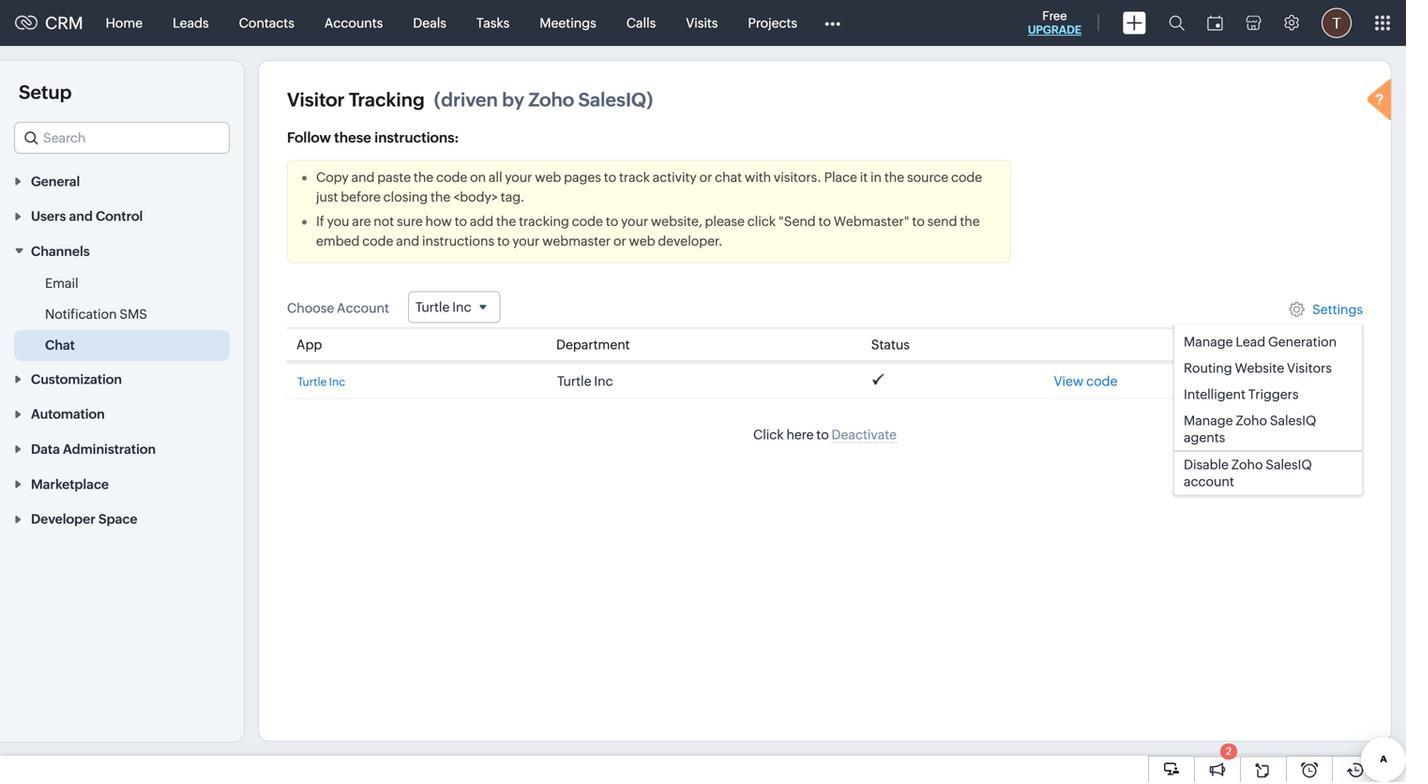 Task type: vqa. For each thing, say whether or not it's contained in the screenshot.
Generation at top right
yes



Task type: describe. For each thing, give the bounding box(es) containing it.
generation
[[1269, 335, 1337, 350]]

chat link
[[45, 336, 75, 355]]

routing website visitors link
[[1175, 355, 1363, 381]]

customization button
[[0, 361, 244, 396]]

visitors.
[[774, 170, 822, 185]]

calls
[[627, 15, 656, 30]]

routing website visitors
[[1184, 361, 1332, 376]]

calls link
[[612, 0, 671, 46]]

developer
[[31, 512, 96, 527]]

channels
[[31, 244, 90, 259]]

or inside if you are not sure how to add the tracking code to your website, please click "send to webmaster" to send the embed code and instructions to your webmaster or web developer.
[[614, 234, 627, 249]]

users and control button
[[0, 198, 244, 233]]

visits link
[[671, 0, 733, 46]]

salesiq for disable zoho salesiq account
[[1266, 457, 1313, 472]]

setup
[[19, 82, 72, 103]]

chat
[[715, 170, 742, 185]]

crm link
[[15, 13, 83, 33]]

0 horizontal spatial inc
[[329, 376, 345, 389]]

website,
[[651, 214, 703, 229]]

paste
[[377, 170, 411, 185]]

marketplace
[[31, 477, 109, 492]]

general
[[31, 174, 80, 189]]

settings link
[[1313, 302, 1363, 317]]

webmaster"
[[834, 214, 910, 229]]

visits
[[686, 15, 718, 30]]

turtle inc link
[[297, 376, 345, 389]]

copy
[[316, 170, 349, 185]]

profile element
[[1311, 0, 1363, 46]]

add
[[470, 214, 494, 229]]

account
[[1184, 474, 1235, 489]]

users and control
[[31, 209, 143, 224]]

0 vertical spatial zoho
[[529, 89, 574, 111]]

free upgrade
[[1028, 9, 1082, 36]]

manage zoho salesiq agents link
[[1175, 408, 1363, 451]]

or inside copy and paste the code on all your web pages to track activity or chat with visitors. place it in the source code just before closing the <body> tag.
[[700, 170, 712, 185]]

contacts
[[239, 15, 294, 30]]

code left on
[[436, 170, 468, 185]]

closing
[[383, 190, 428, 205]]

instructions
[[422, 234, 495, 249]]

not
[[374, 214, 394, 229]]

contacts link
[[224, 0, 309, 46]]

space
[[98, 512, 137, 527]]

general button
[[0, 163, 244, 198]]

upgrade
[[1028, 23, 1082, 36]]

crm
[[45, 13, 83, 33]]

control
[[96, 209, 143, 224]]

chat
[[45, 338, 75, 353]]

webmaster
[[542, 234, 611, 249]]

home
[[106, 15, 143, 30]]

create menu image
[[1123, 12, 1147, 34]]

salesiq)
[[578, 89, 653, 111]]

zoho for manage
[[1236, 413, 1268, 428]]

<body>
[[453, 190, 498, 205]]

leads link
[[158, 0, 224, 46]]

accounts
[[325, 15, 383, 30]]

email
[[45, 276, 78, 291]]

code up webmaster
[[572, 214, 603, 229]]

1 vertical spatial your
[[621, 214, 648, 229]]

channels region
[[0, 268, 244, 361]]

automation button
[[0, 396, 244, 431]]

follow
[[287, 129, 331, 146]]

visitor tracking (driven by zoho salesiq)
[[287, 89, 653, 111]]

disable zoho salesiq account
[[1184, 457, 1313, 489]]

click
[[753, 428, 784, 443]]

it
[[860, 170, 868, 185]]

are
[[352, 214, 371, 229]]

the up closing
[[414, 170, 434, 185]]

tasks
[[477, 15, 510, 30]]

choose account
[[287, 301, 389, 316]]

tracking
[[519, 214, 569, 229]]

2 horizontal spatial inc
[[594, 374, 613, 389]]

Search text field
[[15, 123, 229, 153]]

Turtle Inc field
[[408, 291, 501, 323]]

to right "send
[[819, 214, 831, 229]]

meetings link
[[525, 0, 612, 46]]

copy and paste the code on all your web pages to track activity or chat with visitors. place it in the source code just before closing the <body> tag.
[[316, 170, 983, 205]]

deals link
[[398, 0, 462, 46]]

your inside copy and paste the code on all your web pages to track activity or chat with visitors. place it in the source code just before closing the <body> tag.
[[505, 170, 532, 185]]

view code
[[1054, 374, 1118, 389]]

calendar image
[[1208, 15, 1224, 30]]

zoho for disable
[[1232, 457, 1263, 472]]

developer space
[[31, 512, 137, 527]]

2 horizontal spatial turtle inc
[[557, 374, 613, 389]]

manage lead generation
[[1184, 335, 1337, 350]]

projects
[[748, 15, 798, 30]]

deactivate
[[832, 428, 897, 443]]

profile image
[[1322, 8, 1352, 38]]

status
[[872, 338, 910, 353]]

and for users
[[69, 209, 93, 224]]

automation
[[31, 407, 105, 422]]

view
[[1054, 374, 1084, 389]]

channels button
[[0, 233, 244, 268]]

app
[[297, 338, 322, 353]]

lead
[[1236, 335, 1266, 350]]

manage for manage lead generation
[[1184, 335, 1233, 350]]

settings
[[1313, 302, 1363, 317]]

the up how
[[431, 190, 451, 205]]

embed
[[316, 234, 360, 249]]

search element
[[1158, 0, 1196, 46]]

deactivate link
[[832, 428, 897, 444]]



Task type: locate. For each thing, give the bounding box(es) containing it.
1 vertical spatial and
[[69, 209, 93, 224]]

turtle right "account" on the left top of page
[[416, 300, 450, 315]]

Other Modules field
[[813, 8, 853, 38]]

developer.
[[658, 234, 723, 249]]

agents
[[1184, 430, 1226, 445]]

manage zoho salesiq agents
[[1184, 413, 1317, 445]]

web inside copy and paste the code on all your web pages to track activity or chat with visitors. place it in the source code just before closing the <body> tag.
[[535, 170, 561, 185]]

visitor
[[287, 89, 345, 111]]

zoho
[[529, 89, 574, 111], [1236, 413, 1268, 428], [1232, 457, 1263, 472]]

code right view
[[1087, 374, 1118, 389]]

0 vertical spatial manage
[[1184, 335, 1233, 350]]

and down sure
[[396, 234, 420, 249]]

your down copy and paste the code on all your web pages to track activity or chat with visitors. place it in the source code just before closing the <body> tag.
[[621, 214, 648, 229]]

salesiq
[[1270, 413, 1317, 428], [1266, 457, 1313, 472]]

turtle inc down app
[[297, 376, 345, 389]]

manage up agents
[[1184, 413, 1233, 428]]

to
[[604, 170, 617, 185], [455, 214, 467, 229], [606, 214, 619, 229], [819, 214, 831, 229], [912, 214, 925, 229], [497, 234, 510, 249], [817, 428, 829, 443]]

turtle inc inside field
[[416, 300, 472, 315]]

disable zoho salesiq account link
[[1175, 452, 1363, 495]]

0 horizontal spatial turtle inc
[[297, 376, 345, 389]]

1 horizontal spatial turtle
[[416, 300, 450, 315]]

view code link
[[1054, 374, 1118, 389]]

or left chat
[[700, 170, 712, 185]]

2
[[1226, 746, 1232, 758]]

0 horizontal spatial or
[[614, 234, 627, 249]]

salesiq inside disable zoho salesiq account
[[1266, 457, 1313, 472]]

0 vertical spatial your
[[505, 170, 532, 185]]

"send
[[779, 214, 816, 229]]

and
[[351, 170, 375, 185], [69, 209, 93, 224], [396, 234, 420, 249]]

to down the tag.
[[497, 234, 510, 249]]

inc down department
[[594, 374, 613, 389]]

marketplace button
[[0, 466, 244, 501]]

place
[[824, 170, 858, 185]]

and for copy
[[351, 170, 375, 185]]

here
[[787, 428, 814, 443]]

2 vertical spatial and
[[396, 234, 420, 249]]

how
[[426, 214, 452, 229]]

sure
[[397, 214, 423, 229]]

pages
[[564, 170, 601, 185]]

with
[[745, 170, 771, 185]]

notification sms link
[[45, 305, 147, 324]]

code down not on the top of page
[[362, 234, 394, 249]]

data administration
[[31, 442, 156, 457]]

you
[[327, 214, 350, 229]]

0 vertical spatial and
[[351, 170, 375, 185]]

and inside copy and paste the code on all your web pages to track activity or chat with visitors. place it in the source code just before closing the <body> tag.
[[351, 170, 375, 185]]

free
[[1043, 9, 1067, 23]]

web left pages
[[535, 170, 561, 185]]

None field
[[14, 122, 230, 154]]

if
[[316, 214, 324, 229]]

zoho down intelligent triggers
[[1236, 413, 1268, 428]]

web
[[535, 170, 561, 185], [629, 234, 655, 249]]

0 vertical spatial web
[[535, 170, 561, 185]]

manage up routing
[[1184, 335, 1233, 350]]

2 horizontal spatial and
[[396, 234, 420, 249]]

account
[[337, 301, 389, 316]]

0 horizontal spatial web
[[535, 170, 561, 185]]

1 horizontal spatial web
[[629, 234, 655, 249]]

inc down instructions
[[452, 300, 472, 315]]

turtle inc down instructions
[[416, 300, 472, 315]]

administration
[[63, 442, 156, 457]]

home link
[[91, 0, 158, 46]]

send
[[928, 214, 958, 229]]

tag.
[[501, 190, 525, 205]]

to left the send
[[912, 214, 925, 229]]

all
[[489, 170, 502, 185]]

1 manage from the top
[[1184, 335, 1233, 350]]

inc inside field
[[452, 300, 472, 315]]

and inside if you are not sure how to add the tracking code to your website, please click "send to webmaster" to send the embed code and instructions to your webmaster or web developer.
[[396, 234, 420, 249]]

salesiq down triggers
[[1270, 413, 1317, 428]]

data administration button
[[0, 431, 244, 466]]

visitors
[[1287, 361, 1332, 376]]

1 horizontal spatial turtle inc
[[416, 300, 472, 315]]

to left track
[[604, 170, 617, 185]]

tasks link
[[462, 0, 525, 46]]

zoho right by
[[529, 89, 574, 111]]

sms
[[120, 307, 147, 322]]

salesiq for manage zoho salesiq agents
[[1270, 413, 1317, 428]]

to right here
[[817, 428, 829, 443]]

0 vertical spatial or
[[700, 170, 712, 185]]

turtle inc
[[416, 300, 472, 315], [557, 374, 613, 389], [297, 376, 345, 389]]

and inside dropdown button
[[69, 209, 93, 224]]

notification
[[45, 307, 117, 322]]

2 manage from the top
[[1184, 413, 1233, 428]]

in
[[871, 170, 882, 185]]

follow these instructions:
[[287, 129, 459, 146]]

1 vertical spatial manage
[[1184, 413, 1233, 428]]

on
[[470, 170, 486, 185]]

and right the users at top
[[69, 209, 93, 224]]

web down website,
[[629, 234, 655, 249]]

1 vertical spatial salesiq
[[1266, 457, 1313, 472]]

intelligent triggers link
[[1175, 381, 1363, 408]]

disable
[[1184, 457, 1229, 472]]

these
[[334, 129, 371, 146]]

2 vertical spatial your
[[513, 234, 540, 249]]

zoho inside disable zoho salesiq account
[[1232, 457, 1263, 472]]

salesiq inside manage zoho salesiq agents
[[1270, 413, 1317, 428]]

turtle inside 'turtle inc' field
[[416, 300, 450, 315]]

notification sms
[[45, 307, 147, 322]]

activity
[[653, 170, 697, 185]]

leads
[[173, 15, 209, 30]]

0 horizontal spatial turtle
[[297, 376, 327, 389]]

1 vertical spatial web
[[629, 234, 655, 249]]

track
[[619, 170, 650, 185]]

before
[[341, 190, 381, 205]]

1 horizontal spatial inc
[[452, 300, 472, 315]]

1 horizontal spatial and
[[351, 170, 375, 185]]

the right add
[[496, 214, 516, 229]]

0 vertical spatial salesiq
[[1270, 413, 1317, 428]]

routing
[[1184, 361, 1233, 376]]

meetings
[[540, 15, 597, 30]]

click
[[748, 214, 776, 229]]

manage lead generation link
[[1175, 329, 1363, 355]]

email link
[[45, 274, 78, 293]]

intelligent triggers
[[1184, 387, 1299, 402]]

to inside copy and paste the code on all your web pages to track activity or chat with visitors. place it in the source code just before closing the <body> tag.
[[604, 170, 617, 185]]

your down tracking
[[513, 234, 540, 249]]

to up webmaster
[[606, 214, 619, 229]]

by
[[502, 89, 525, 111]]

manage inside manage zoho salesiq agents
[[1184, 413, 1233, 428]]

turtle down app
[[297, 376, 327, 389]]

the right "in"
[[885, 170, 905, 185]]

choose
[[287, 301, 334, 316]]

turtle inc down department
[[557, 374, 613, 389]]

and up 'before'
[[351, 170, 375, 185]]

users
[[31, 209, 66, 224]]

or
[[700, 170, 712, 185], [614, 234, 627, 249]]

zoho down manage zoho salesiq agents
[[1232, 457, 1263, 472]]

data
[[31, 442, 60, 457]]

accounts link
[[309, 0, 398, 46]]

search image
[[1169, 15, 1185, 31]]

the right the send
[[960, 214, 980, 229]]

your up the tag.
[[505, 170, 532, 185]]

code right source in the right of the page
[[951, 170, 983, 185]]

1 vertical spatial zoho
[[1236, 413, 1268, 428]]

just
[[316, 190, 338, 205]]

to up instructions
[[455, 214, 467, 229]]

zoho inside manage zoho salesiq agents
[[1236, 413, 1268, 428]]

instructions:
[[375, 129, 459, 146]]

inc down choose account
[[329, 376, 345, 389]]

web inside if you are not sure how to add the tracking code to your website, please click "send to webmaster" to send the embed code and instructions to your webmaster or web developer.
[[629, 234, 655, 249]]

2 horizontal spatial turtle
[[557, 374, 592, 389]]

turtle down department
[[557, 374, 592, 389]]

triggers
[[1249, 387, 1299, 402]]

manage for manage zoho salesiq agents
[[1184, 413, 1233, 428]]

1 vertical spatial or
[[614, 234, 627, 249]]

website
[[1235, 361, 1285, 376]]

department
[[556, 338, 630, 353]]

2 vertical spatial zoho
[[1232, 457, 1263, 472]]

or right webmaster
[[614, 234, 627, 249]]

1 horizontal spatial or
[[700, 170, 712, 185]]

create menu element
[[1112, 0, 1158, 46]]

0 horizontal spatial and
[[69, 209, 93, 224]]

salesiq down manage zoho salesiq agents link
[[1266, 457, 1313, 472]]



